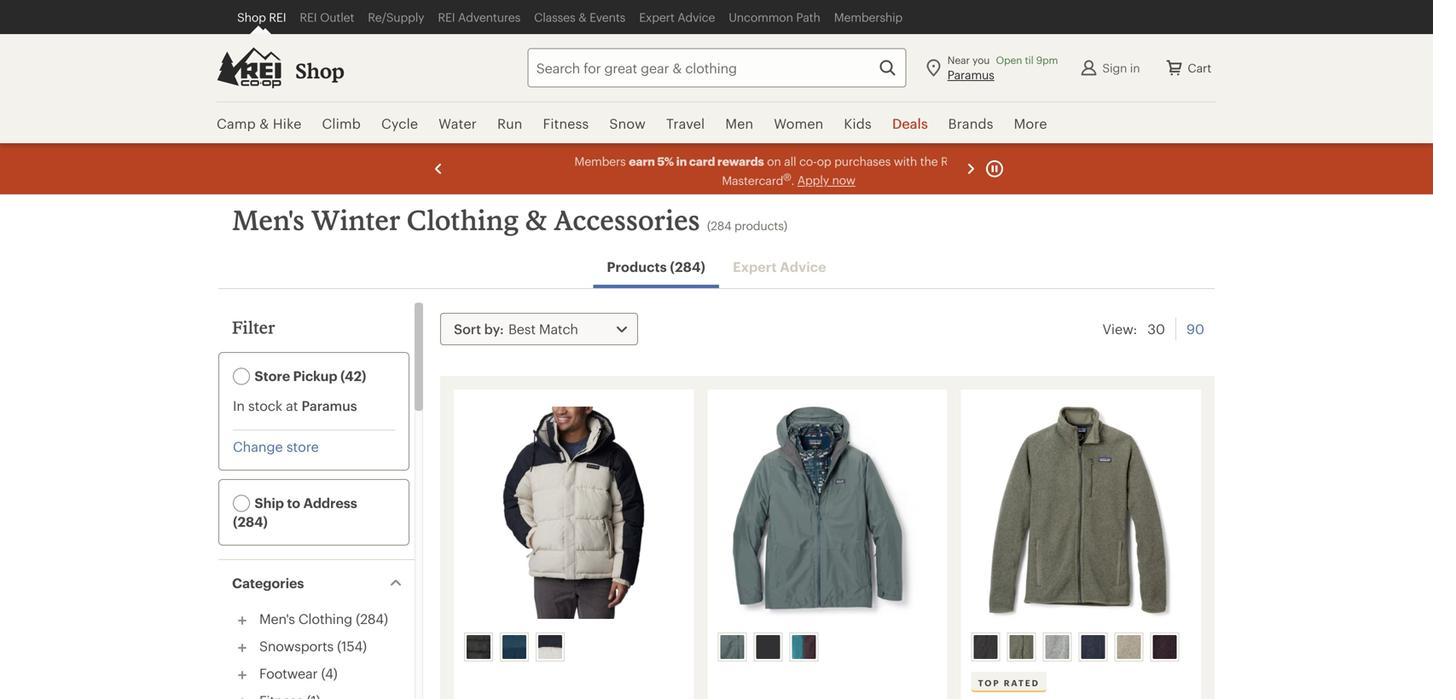 Task type: vqa. For each thing, say whether or not it's contained in the screenshot.
Care
no



Task type: describe. For each thing, give the bounding box(es) containing it.
classes & events link
[[528, 0, 632, 34]]

open
[[996, 54, 1023, 66]]

men button
[[715, 102, 764, 145]]

men's winter clothing & accessories (284 products)
[[232, 204, 788, 236]]

rei left outlet on the top of page
[[300, 10, 317, 24]]

0 horizontal spatial ®
[[699, 171, 707, 183]]

expert inside button
[[733, 259, 777, 275]]

rated
[[1004, 678, 1040, 689]]

store
[[255, 368, 290, 384]]

to
[[287, 495, 300, 511]]

store pickup (42)
[[252, 368, 366, 384]]

men
[[726, 116, 754, 131]]

earn 5% in card rewards on all co-op purchases with the rei co-op ® ® apply now
[[545, 152, 919, 187]]

new navy image
[[1082, 636, 1106, 660]]

membership link
[[827, 0, 910, 34]]

previous message image
[[428, 159, 449, 179]]

snow button
[[599, 102, 656, 145]]

nouveau green image
[[720, 636, 744, 660]]

pickup
[[293, 368, 338, 384]]

purchases
[[751, 154, 807, 168]]

brands
[[949, 116, 994, 131]]

climb button
[[312, 102, 371, 145]]

ship to address (284) button
[[223, 484, 405, 542]]

run
[[497, 116, 523, 131]]

columbia snowqualmie insulated jacket - men's 0 image
[[464, 400, 684, 626]]

camp
[[217, 116, 256, 131]]

rei left the rei outlet link at the left of page
[[269, 10, 286, 24]]

near
[[948, 54, 970, 66]]

1 horizontal spatial &
[[525, 204, 547, 236]]

30
[[1148, 321, 1166, 337]]

women button
[[764, 102, 834, 145]]

& for camp
[[260, 116, 269, 131]]

shop for shop rei
[[237, 10, 266, 24]]

men's for winter
[[232, 204, 305, 236]]

pause banner message scrolling image
[[985, 159, 1005, 179]]

rei left adventures
[[438, 10, 455, 24]]

next message image
[[961, 159, 981, 179]]

toggle footwear sub-items image
[[232, 666, 253, 686]]

sign
[[1103, 61, 1127, 75]]

classes
[[534, 10, 576, 24]]

water
[[439, 116, 477, 131]]

co-
[[877, 154, 897, 168]]

kids button
[[834, 102, 882, 145]]

90
[[1187, 321, 1205, 337]]

shop banner
[[0, 0, 1434, 145]]

ship
[[255, 495, 284, 511]]

Search for great gear & clothing text field
[[528, 48, 907, 87]]

fitness button
[[533, 102, 599, 145]]

snow
[[610, 116, 646, 131]]

change
[[233, 439, 283, 455]]

membership
[[834, 10, 903, 24]]

shop rei link
[[230, 0, 293, 34]]

now
[[748, 173, 772, 187]]

rei adventures
[[438, 10, 521, 24]]

advice inside shop banner
[[678, 10, 715, 24]]

90 link
[[1187, 318, 1205, 340]]

(4)
[[321, 666, 338, 682]]

shop link
[[295, 58, 344, 84]]

uncommon path link
[[722, 0, 827, 34]]

near you open til 9pm paramus
[[948, 54, 1058, 81]]

run button
[[487, 102, 533, 145]]

rewards
[[633, 154, 680, 168]]

travel
[[666, 116, 705, 131]]

brands button
[[938, 102, 1004, 145]]

all
[[700, 154, 712, 168]]

on
[[683, 154, 697, 168]]

address
[[303, 495, 357, 511]]

dark stone/black image
[[538, 636, 562, 660]]

camp & hike
[[217, 116, 302, 131]]

black image for patagonia better sweater fleece jacket - men's 0 image
[[974, 636, 998, 660]]

adventures
[[458, 10, 521, 24]]

expert advice inside shop banner
[[639, 10, 715, 24]]

shop rei
[[237, 10, 286, 24]]

shop for shop
[[295, 58, 344, 83]]

accessories
[[554, 204, 700, 236]]

(284
[[707, 219, 732, 233]]

obsidian plum image
[[1153, 636, 1177, 660]]

men's clothing link
[[259, 611, 352, 627]]

re/supply
[[368, 10, 424, 24]]

1 op from the left
[[733, 154, 748, 168]]

at
[[286, 398, 298, 414]]

til
[[1025, 54, 1034, 66]]

footwear
[[259, 666, 318, 682]]

fitness
[[543, 116, 589, 131]]

promotional messages marquee
[[0, 143, 1434, 195]]

(154)
[[337, 639, 367, 655]]



Task type: locate. For each thing, give the bounding box(es) containing it.
outlet
[[320, 10, 354, 24]]

0 vertical spatial expert
[[639, 10, 675, 24]]

night wave image
[[503, 636, 527, 660]]

paramus down 'pickup'
[[302, 398, 357, 414]]

2 vertical spatial &
[[525, 204, 547, 236]]

store
[[287, 439, 319, 455]]

rei inside earn 5% in card rewards on all co-op purchases with the rei co-op ® ® apply now
[[857, 154, 874, 168]]

toggle men%27s-clothing sub-items image
[[232, 611, 253, 631]]

0 horizontal spatial clothing
[[299, 611, 352, 627]]

snowsports link
[[259, 639, 334, 655]]

0 vertical spatial paramus
[[948, 68, 995, 81]]

expert inside shop banner
[[639, 10, 675, 24]]

kids
[[844, 116, 872, 131]]

cycle
[[381, 116, 418, 131]]

0 vertical spatial shop
[[237, 10, 266, 24]]

1 vertical spatial in
[[592, 154, 603, 168]]

0 horizontal spatial shop
[[237, 10, 266, 24]]

shop inside shop rei link
[[237, 10, 266, 24]]

in inside earn 5% in card rewards on all co-op purchases with the rei co-op ® ® apply now
[[592, 154, 603, 168]]

1 vertical spatial clothing
[[299, 611, 352, 627]]

earn
[[545, 154, 571, 168]]

rei outlet link
[[293, 0, 361, 34]]

advice
[[678, 10, 715, 24], [780, 259, 827, 275]]

paramus down you at top
[[948, 68, 995, 81]]

1 horizontal spatial ®
[[911, 152, 919, 164]]

men's for clothing
[[259, 611, 295, 627]]

paramus
[[948, 68, 995, 81], [302, 398, 357, 414]]

®
[[911, 152, 919, 164], [699, 171, 707, 183]]

expert right events
[[639, 10, 675, 24]]

shop up rei co-op, go to rei.com home page link
[[237, 10, 266, 24]]

rei
[[269, 10, 286, 24], [300, 10, 317, 24], [438, 10, 455, 24], [857, 154, 874, 168]]

cart link
[[1154, 47, 1222, 88]]

1 horizontal spatial shop
[[295, 58, 344, 83]]

0 horizontal spatial op
[[733, 154, 748, 168]]

water button
[[429, 102, 487, 145]]

1 vertical spatial shop
[[295, 58, 344, 83]]

black image for columbia snowqualmie insulated jacket - men's 0 image
[[467, 636, 491, 660]]

group for columbia snowqualmie insulated jacket - men's 0 image
[[461, 630, 686, 666]]

expert
[[639, 10, 675, 24], [733, 259, 777, 275]]

products (284) button
[[593, 249, 719, 288]]

toggle snowsports sub-items image
[[232, 638, 253, 659]]

1 horizontal spatial advice
[[780, 259, 827, 275]]

black image
[[756, 636, 780, 660]]

in inside shop banner
[[1130, 61, 1140, 75]]

camp & hike button
[[217, 102, 312, 145]]

oar tan image
[[1118, 636, 1141, 660]]

® down all
[[699, 171, 707, 183]]

9pm
[[1037, 54, 1058, 66]]

0 vertical spatial expert advice
[[639, 10, 715, 24]]

group for patagonia 3-in-1 powder town jacket - men's 0 "image"
[[715, 630, 940, 666]]

0 vertical spatial advice
[[678, 10, 715, 24]]

1 horizontal spatial black image
[[974, 636, 998, 660]]

0 horizontal spatial advice
[[678, 10, 715, 24]]

top rated
[[978, 678, 1040, 689]]

search image
[[878, 58, 898, 78]]

& down earn
[[525, 204, 547, 236]]

3 group from the left
[[968, 630, 1194, 666]]

path
[[796, 10, 821, 24]]

uncommon
[[729, 10, 793, 24]]

&
[[579, 10, 587, 24], [260, 116, 269, 131], [525, 204, 547, 236]]

expert advice up search for great gear & clothing text field
[[639, 10, 715, 24]]

& inside classes & events link
[[579, 10, 587, 24]]

0 horizontal spatial in
[[592, 154, 603, 168]]

0 horizontal spatial group
[[461, 630, 686, 666]]

op up "apply"
[[733, 154, 748, 168]]

1 horizontal spatial expert advice
[[733, 259, 827, 275]]

None search field
[[497, 48, 907, 87]]

products (284)
[[607, 259, 706, 275]]

group for patagonia better sweater fleece jacket - men's 0 image
[[968, 630, 1194, 666]]

footwear link
[[259, 666, 318, 682]]

black image left night wave image
[[467, 636, 491, 660]]

industrial green image
[[1010, 636, 1034, 660]]

in
[[233, 398, 245, 414]]

0 horizontal spatial paramus
[[302, 398, 357, 414]]

1 horizontal spatial (284)
[[356, 611, 388, 627]]

products
[[607, 259, 667, 275]]

deals
[[892, 116, 928, 131]]

None field
[[528, 48, 907, 87]]

rei right the
[[857, 154, 874, 168]]

(284)
[[670, 259, 706, 275], [233, 514, 268, 530], [356, 611, 388, 627]]

2 horizontal spatial &
[[579, 10, 587, 24]]

view:
[[1103, 321, 1138, 337]]

stonewash image
[[1046, 636, 1070, 660]]

1 horizontal spatial paramus
[[948, 68, 995, 81]]

in stock at paramus
[[233, 398, 357, 414]]

0 horizontal spatial &
[[260, 116, 269, 131]]

1 vertical spatial advice
[[780, 259, 827, 275]]

top
[[978, 678, 1001, 689]]

black image left industrial green icon at the right of page
[[974, 636, 998, 660]]

women
[[774, 116, 824, 131]]

categories
[[232, 576, 304, 591]]

op
[[733, 154, 748, 168], [897, 154, 911, 168]]

2 group from the left
[[715, 630, 940, 666]]

1 horizontal spatial expert
[[733, 259, 777, 275]]

winter
[[311, 204, 401, 236]]

cart
[[1188, 61, 1212, 75]]

0 horizontal spatial black image
[[467, 636, 491, 660]]

co-
[[715, 154, 733, 168]]

1 vertical spatial men's
[[259, 611, 295, 627]]

expert advice inside button
[[733, 259, 827, 275]]

cycle button
[[371, 102, 429, 145]]

1 horizontal spatial clothing
[[407, 204, 519, 236]]

more button
[[1004, 102, 1058, 145]]

apply
[[714, 173, 745, 187]]

climb
[[322, 116, 361, 131]]

(284) right products
[[670, 259, 706, 275]]

5%
[[573, 154, 590, 168]]

sign in
[[1103, 61, 1140, 75]]

more
[[1014, 116, 1048, 131]]

the
[[836, 154, 854, 168]]

group
[[461, 630, 686, 666], [715, 630, 940, 666], [968, 630, 1194, 666]]

clothing
[[407, 204, 519, 236], [299, 611, 352, 627]]

1 black image from the left
[[467, 636, 491, 660]]

(284) inside the ship to address (284)
[[233, 514, 268, 530]]

2 horizontal spatial (284)
[[670, 259, 706, 275]]

& left hike
[[260, 116, 269, 131]]

black image
[[467, 636, 491, 660], [974, 636, 998, 660]]

paramus inside near you open til 9pm paramus
[[948, 68, 995, 81]]

1 vertical spatial expert advice
[[733, 259, 827, 275]]

travel button
[[656, 102, 715, 145]]

0 vertical spatial men's
[[232, 204, 305, 236]]

stock
[[248, 398, 282, 414]]

(284) down the ship
[[233, 514, 268, 530]]

& inside "camp & hike" dropdown button
[[260, 116, 269, 131]]

2 horizontal spatial group
[[968, 630, 1194, 666]]

2 black image from the left
[[974, 636, 998, 660]]

snowsports
[[259, 639, 334, 655]]

patagonia better sweater fleece jacket - men's 0 image
[[972, 400, 1191, 626]]

in right sign
[[1130, 61, 1140, 75]]

& for classes
[[579, 10, 587, 24]]

sign in link
[[1072, 51, 1147, 85]]

1 horizontal spatial op
[[897, 154, 911, 168]]

1 group from the left
[[461, 630, 686, 666]]

1 horizontal spatial in
[[1130, 61, 1140, 75]]

shop down the rei outlet link at the left of page
[[295, 58, 344, 83]]

(42)
[[340, 368, 366, 384]]

belay blue image
[[792, 636, 816, 660]]

footwear (4)
[[259, 666, 338, 682]]

0 vertical spatial clothing
[[407, 204, 519, 236]]

card
[[605, 154, 631, 168]]

uncommon path
[[729, 10, 821, 24]]

rei co-op, go to rei.com home page image
[[217, 47, 282, 88]]

none search field inside shop banner
[[497, 48, 907, 87]]

0 vertical spatial &
[[579, 10, 587, 24]]

& left events
[[579, 10, 587, 24]]

1 vertical spatial ®
[[699, 171, 707, 183]]

expert advice down "products)"
[[733, 259, 827, 275]]

1 vertical spatial expert
[[733, 259, 777, 275]]

men's clothing (284)
[[259, 611, 388, 627]]

1 vertical spatial paramus
[[302, 398, 357, 414]]

none field inside shop banner
[[528, 48, 907, 87]]

deals button
[[882, 102, 938, 145]]

you
[[973, 54, 990, 66]]

1 horizontal spatial group
[[715, 630, 940, 666]]

0 vertical spatial in
[[1130, 61, 1140, 75]]

re/supply link
[[361, 0, 431, 34]]

hike
[[273, 116, 302, 131]]

clothing down previous message image
[[407, 204, 519, 236]]

rei outlet
[[300, 10, 354, 24]]

men's
[[232, 204, 305, 236], [259, 611, 295, 627]]

patagonia 3-in-1 powder town jacket - men's 0 image
[[718, 400, 938, 626]]

® right co-
[[911, 152, 919, 164]]

advice up search for great gear & clothing text field
[[678, 10, 715, 24]]

1 vertical spatial (284)
[[233, 514, 268, 530]]

2 op from the left
[[897, 154, 911, 168]]

0 horizontal spatial (284)
[[233, 514, 268, 530]]

(284) up the (154)
[[356, 611, 388, 627]]

categories button
[[218, 561, 415, 607]]

in right "5%"
[[592, 154, 603, 168]]

0 horizontal spatial expert
[[639, 10, 675, 24]]

2 vertical spatial (284)
[[356, 611, 388, 627]]

ship to address (284)
[[233, 495, 357, 530]]

change store
[[233, 439, 319, 455]]

advice inside button
[[780, 259, 827, 275]]

classes & events
[[534, 10, 626, 24]]

clothing up 'snowsports (154)'
[[299, 611, 352, 627]]

op down deals dropdown button
[[897, 154, 911, 168]]

toggle fitness sub-items image
[[232, 693, 253, 700]]

(284) inside button
[[670, 259, 706, 275]]

0 horizontal spatial expert advice
[[639, 10, 715, 24]]

in
[[1130, 61, 1140, 75], [592, 154, 603, 168]]

expert down "products)"
[[733, 259, 777, 275]]

0 vertical spatial (284)
[[670, 259, 706, 275]]

0 vertical spatial ®
[[911, 152, 919, 164]]

advice down "products)"
[[780, 259, 827, 275]]

with
[[810, 154, 833, 168]]

1 vertical spatial &
[[260, 116, 269, 131]]



